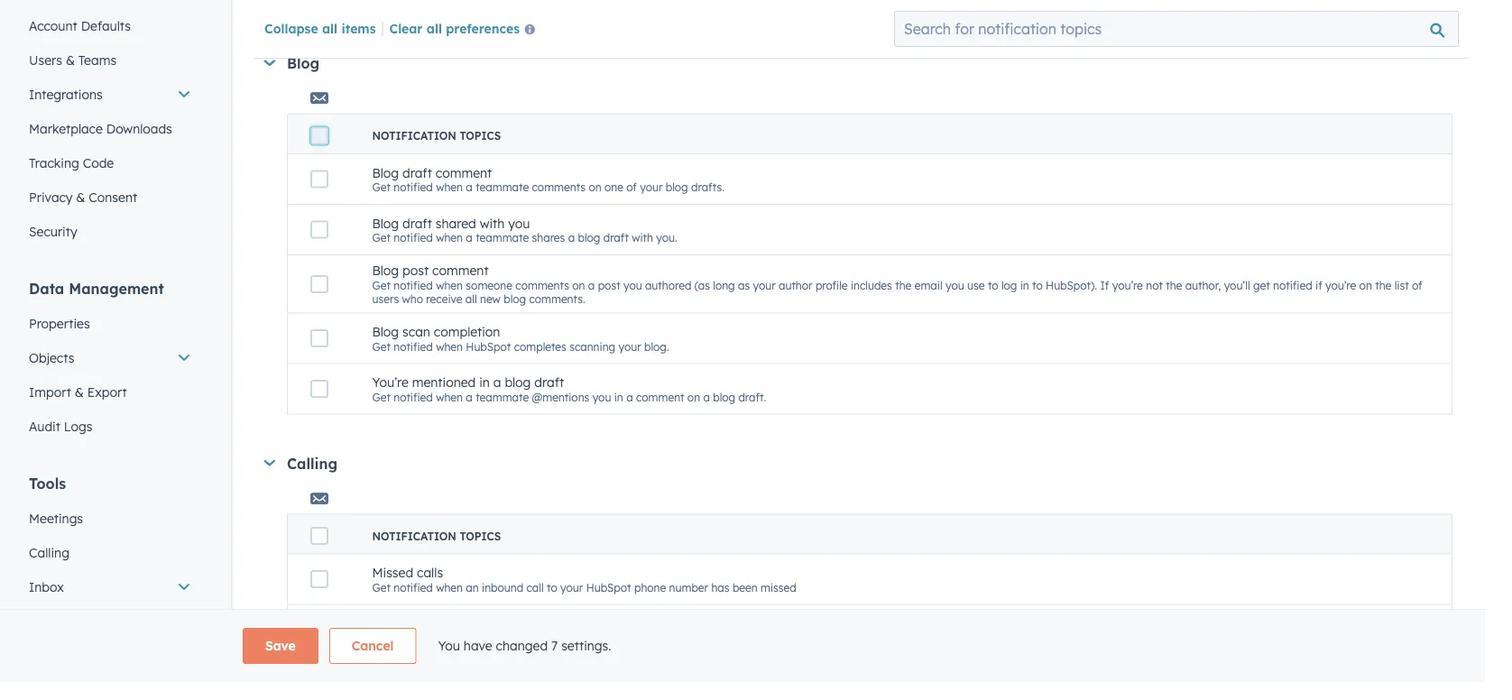 Task type: describe. For each thing, give the bounding box(es) containing it.
on inside blog draft comment get notified when a teammate comments on one of your blog drafts.
[[589, 180, 602, 194]]

1 horizontal spatial with
[[632, 231, 654, 244]]

all inside blog post comment get notified when someone comments on a post you authored (as long as your author profile includes the email you use to log in to hubspot). if you're not the author, you'll get notified if you're on the list of users who receive all new blog comments.
[[466, 292, 477, 306]]

security
[[29, 223, 77, 239]]

audit logs
[[29, 418, 92, 434]]

tracking code link
[[18, 146, 202, 180]]

blog for blog draft shared with you get notified when a teammate shares a blog draft with you.
[[372, 215, 399, 231]]

0 horizontal spatial in
[[480, 374, 490, 390]]

calls
[[417, 565, 443, 581]]

in inside blog post comment get notified when someone comments on a post you authored (as long as your author profile includes the email you use to log in to hubspot). if you're not the author, you'll get notified if you're on the list of users who receive all new blog comments.
[[1021, 279, 1030, 292]]

get inside missed calls get notified when an inbound call to your hubspot phone number has been missed
[[372, 581, 391, 594]]

audit
[[29, 418, 60, 434]]

properties
[[29, 316, 90, 331]]

blog button
[[263, 54, 1453, 72]]

missed calls get notified when an inbound call to your hubspot phone number has been missed
[[372, 565, 797, 594]]

new
[[480, 292, 501, 306]]

clear
[[390, 20, 423, 36]]

a inside voicemails get notified when someone leaves a voicemail on your hubspot phone number
[[551, 631, 558, 645]]

author,
[[1186, 279, 1222, 292]]

voicemail
[[561, 631, 609, 645]]

notification for calling
[[372, 529, 457, 543]]

all for collapse
[[322, 20, 338, 36]]

a down completion
[[466, 390, 473, 404]]

scanning
[[570, 340, 616, 353]]

@mentions
[[532, 390, 590, 404]]

account defaults
[[29, 18, 131, 33]]

to inside missed calls get notified when an inbound call to your hubspot phone number has been missed
[[547, 581, 558, 594]]

blog inside the blog draft shared with you get notified when a teammate shares a blog draft with you.
[[578, 231, 601, 244]]

has
[[712, 581, 730, 594]]

teammate inside blog draft comment get notified when a teammate comments on one of your blog drafts.
[[476, 180, 529, 194]]

cancel button
[[329, 628, 417, 664]]

comment for blog draft comment
[[436, 165, 492, 180]]

1 the from the left
[[896, 279, 912, 292]]

notified inside the blog draft shared with you get notified when a teammate shares a blog draft with you.
[[394, 231, 433, 244]]

notified inside you're mentioned in a blog draft get notified when a teammate @mentions you in a comment on a blog draft.
[[394, 390, 433, 404]]

an
[[466, 581, 479, 594]]

get inside the blog draft shared with you get notified when a teammate shares a blog draft with you.
[[372, 231, 391, 244]]

your for blog scan completion
[[619, 340, 642, 353]]

teams
[[78, 52, 117, 68]]

account
[[29, 18, 77, 33]]

logs
[[64, 418, 92, 434]]

get
[[1254, 279, 1271, 292]]

one
[[605, 180, 624, 194]]

when inside you're mentioned in a blog draft get notified when a teammate @mentions you in a comment on a blog draft.
[[436, 390, 463, 404]]

integrations button
[[18, 77, 202, 111]]

blog down completes
[[505, 374, 531, 390]]

leaves
[[516, 631, 548, 645]]

(as
[[695, 279, 710, 292]]

1 horizontal spatial in
[[615, 390, 624, 404]]

mentioned
[[412, 374, 476, 390]]

get inside you're mentioned in a blog draft get notified when a teammate @mentions you in a comment on a blog draft.
[[372, 390, 391, 404]]

inbound
[[482, 581, 524, 594]]

completes
[[514, 340, 567, 353]]

use
[[968, 279, 985, 292]]

topics for blog
[[460, 129, 501, 143]]

been
[[733, 581, 758, 594]]

long
[[713, 279, 735, 292]]

hubspot).
[[1046, 279, 1098, 292]]

shares
[[532, 231, 565, 244]]

tracking code
[[29, 155, 114, 171]]

a inside blog draft comment get notified when a teammate comments on one of your blog drafts.
[[466, 180, 473, 194]]

blog for blog draft comment get notified when a teammate comments on one of your blog drafts.
[[372, 165, 399, 180]]

drafts.
[[692, 180, 725, 194]]

have
[[464, 638, 493, 654]]

notified inside blog draft comment get notified when a teammate comments on one of your blog drafts.
[[394, 180, 433, 194]]

authored
[[646, 279, 692, 292]]

security link
[[18, 214, 202, 249]]

you left use
[[946, 279, 965, 292]]

2 horizontal spatial to
[[1033, 279, 1043, 292]]

your for voicemails
[[628, 631, 651, 645]]

defaults
[[81, 18, 131, 33]]

1 horizontal spatial post
[[598, 279, 621, 292]]

teammate inside the blog draft shared with you get notified when a teammate shares a blog draft with you.
[[476, 231, 529, 244]]

Search for notification topics search field
[[895, 11, 1460, 47]]

collapse all items button
[[265, 20, 376, 36]]

as
[[738, 279, 750, 292]]

not
[[1147, 279, 1164, 292]]

2 you're from the left
[[1326, 279, 1357, 292]]

3 the from the left
[[1376, 279, 1392, 292]]

save
[[265, 638, 296, 654]]

& for export
[[75, 384, 84, 400]]

get inside blog post comment get notified when someone comments on a post you authored (as long as your author profile includes the email you use to log in to hubspot). if you're not the author, you'll get notified if you're on the list of users who receive all new blog comments.
[[372, 279, 391, 292]]

of inside blog draft comment get notified when a teammate comments on one of your blog drafts.
[[627, 180, 637, 194]]

who
[[402, 292, 423, 306]]

notified inside blog scan completion get notified when hubspot completes scanning your blog.
[[394, 340, 433, 353]]

you left authored
[[624, 279, 643, 292]]

cancel
[[352, 638, 394, 654]]

author
[[779, 279, 813, 292]]

export
[[87, 384, 127, 400]]

blog inside blog post comment get notified when someone comments on a post you authored (as long as your author profile includes the email you use to log in to hubspot). if you're not the author, you'll get notified if you're on the list of users who receive all new blog comments.
[[504, 292, 526, 306]]

completion
[[434, 324, 501, 340]]

voicemails get notified when someone leaves a voicemail on your hubspot phone number
[[372, 615, 776, 645]]

if
[[1316, 279, 1323, 292]]

import & export link
[[18, 375, 202, 409]]

1 horizontal spatial calling
[[287, 455, 338, 473]]

1 horizontal spatial to
[[988, 279, 999, 292]]

a down blog scan completion get notified when hubspot completes scanning your blog.
[[494, 374, 502, 390]]

calling inside tools element
[[29, 545, 69, 561]]

items
[[342, 20, 376, 36]]

if
[[1101, 279, 1110, 292]]

0 horizontal spatial with
[[480, 215, 505, 231]]

downloads
[[106, 121, 172, 136]]

draft inside blog draft comment get notified when a teammate comments on one of your blog drafts.
[[403, 165, 432, 180]]

notified inside missed calls get notified when an inbound call to your hubspot phone number has been missed
[[394, 581, 433, 594]]

a right @mentions
[[627, 390, 633, 404]]

blog draft comment get notified when a teammate comments on one of your blog drafts.
[[372, 165, 725, 194]]

your inside blog draft comment get notified when a teammate comments on one of your blog drafts.
[[640, 180, 663, 194]]

a left shares
[[466, 231, 473, 244]]

includes
[[851, 279, 893, 292]]

notification topics for blog
[[372, 129, 501, 143]]

you'll
[[1225, 279, 1251, 292]]

comment inside you're mentioned in a blog draft get notified when a teammate @mentions you in a comment on a blog draft.
[[636, 390, 685, 404]]

data management
[[29, 279, 164, 297]]

notification for blog
[[372, 129, 457, 143]]

email
[[915, 279, 943, 292]]

all for clear
[[427, 20, 442, 36]]

objects
[[29, 350, 74, 366]]

list
[[1395, 279, 1410, 292]]

clear all preferences button
[[390, 19, 543, 40]]

comment for blog post comment
[[433, 263, 489, 279]]

users & teams
[[29, 52, 117, 68]]

of inside blog post comment get notified when someone comments on a post you authored (as long as your author profile includes the email you use to log in to hubspot). if you're not the author, you'll get notified if you're on the list of users who receive all new blog comments.
[[1413, 279, 1423, 292]]

blog for blog scan completion get notified when hubspot completes scanning your blog.
[[372, 324, 399, 340]]

data
[[29, 279, 64, 297]]

save button
[[243, 628, 318, 664]]

blog for blog
[[287, 54, 320, 72]]

notification topics for calling
[[372, 529, 501, 543]]

users
[[29, 52, 62, 68]]

when inside the blog draft shared with you get notified when a teammate shares a blog draft with you.
[[436, 231, 463, 244]]

you have changed 7 settings.
[[438, 638, 612, 654]]

when inside blog post comment get notified when someone comments on a post you authored (as long as your author profile includes the email you use to log in to hubspot). if you're not the author, you'll get notified if you're on the list of users who receive all new blog comments.
[[436, 279, 463, 292]]



Task type: locate. For each thing, give the bounding box(es) containing it.
on left one
[[589, 180, 602, 194]]

to left log
[[988, 279, 999, 292]]

1 notification from the top
[[372, 129, 457, 143]]

1 get from the top
[[372, 180, 391, 194]]

0 vertical spatial number
[[670, 581, 709, 594]]

a right shares
[[568, 231, 575, 244]]

tools
[[29, 474, 66, 492]]

teammate inside you're mentioned in a blog draft get notified when a teammate @mentions you in a comment on a blog draft.
[[476, 390, 529, 404]]

you inside the blog draft shared with you get notified when a teammate shares a blog draft with you.
[[509, 215, 530, 231]]

number
[[670, 581, 709, 594], [737, 631, 776, 645]]

draft
[[403, 165, 432, 180], [403, 215, 432, 231], [604, 231, 629, 244], [535, 374, 564, 390]]

1 vertical spatial someone
[[466, 631, 513, 645]]

blog
[[666, 180, 689, 194], [578, 231, 601, 244], [504, 292, 526, 306], [505, 374, 531, 390], [713, 390, 736, 404]]

your inside missed calls get notified when an inbound call to your hubspot phone number has been missed
[[561, 581, 583, 594]]

a up "shared" on the top left of the page
[[466, 180, 473, 194]]

voicemails
[[372, 615, 436, 631]]

comments
[[532, 180, 586, 194], [516, 279, 570, 292]]

your right one
[[640, 180, 663, 194]]

when right who
[[436, 279, 463, 292]]

calling button
[[263, 455, 1453, 473]]

all left items
[[322, 20, 338, 36]]

number left the has
[[670, 581, 709, 594]]

in down scanning
[[615, 390, 624, 404]]

1 horizontal spatial hubspot
[[586, 581, 632, 594]]

calling link
[[18, 536, 202, 570]]

1 when from the top
[[436, 180, 463, 194]]

hubspot
[[466, 340, 511, 353], [586, 581, 632, 594], [654, 631, 699, 645]]

hubspot inside missed calls get notified when an inbound call to your hubspot phone number has been missed
[[586, 581, 632, 594]]

& inside data management element
[[75, 384, 84, 400]]

someone inside voicemails get notified when someone leaves a voicemail on your hubspot phone number
[[466, 631, 513, 645]]

comment up receive
[[433, 263, 489, 279]]

all inside button
[[427, 20, 442, 36]]

phone inside missed calls get notified when an inbound call to your hubspot phone number has been missed
[[635, 581, 666, 594]]

0 horizontal spatial hubspot
[[466, 340, 511, 353]]

1 topics from the top
[[460, 129, 501, 143]]

1 horizontal spatial of
[[1413, 279, 1423, 292]]

your right as
[[753, 279, 776, 292]]

notification topics up calls
[[372, 529, 501, 543]]

in
[[1021, 279, 1030, 292], [480, 374, 490, 390], [615, 390, 624, 404]]

1 vertical spatial &
[[76, 189, 85, 205]]

blog inside the blog draft shared with you get notified when a teammate shares a blog draft with you.
[[372, 215, 399, 231]]

calling right caret image at the bottom
[[287, 455, 338, 473]]

meetings link
[[18, 502, 202, 536]]

to
[[988, 279, 999, 292], [1033, 279, 1043, 292], [547, 581, 558, 594]]

1 vertical spatial phone
[[702, 631, 734, 645]]

hubspot inside voicemails get notified when someone leaves a voicemail on your hubspot phone number
[[654, 631, 699, 645]]

0 vertical spatial notification topics
[[372, 129, 501, 143]]

1 vertical spatial number
[[737, 631, 776, 645]]

your inside voicemails get notified when someone leaves a voicemail on your hubspot phone number
[[628, 631, 651, 645]]

0 vertical spatial topics
[[460, 129, 501, 143]]

call
[[527, 581, 544, 594]]

0 vertical spatial of
[[627, 180, 637, 194]]

when up receive
[[436, 231, 463, 244]]

a right comments.
[[588, 279, 595, 292]]

code
[[83, 155, 114, 171]]

tools element
[[18, 474, 202, 683]]

post
[[403, 263, 429, 279], [598, 279, 621, 292]]

you
[[438, 638, 460, 654]]

missed
[[761, 581, 797, 594]]

notification topics
[[372, 129, 501, 143], [372, 529, 501, 543]]

tracking
[[29, 155, 79, 171]]

hubspot right settings.
[[654, 631, 699, 645]]

when inside blog draft comment get notified when a teammate comments on one of your blog drafts.
[[436, 180, 463, 194]]

on inside you're mentioned in a blog draft get notified when a teammate @mentions you in a comment on a blog draft.
[[688, 390, 701, 404]]

caret image
[[264, 460, 276, 466]]

privacy & consent link
[[18, 180, 202, 214]]

settings.
[[562, 638, 612, 654]]

0 vertical spatial someone
[[466, 279, 513, 292]]

someone inside blog post comment get notified when someone comments on a post you authored (as long as your author profile includes the email you use to log in to hubspot). if you're not the author, you'll get notified if you're on the list of users who receive all new blog comments.
[[466, 279, 513, 292]]

a left 'draft.'
[[704, 390, 710, 404]]

notification
[[372, 129, 457, 143], [372, 529, 457, 543]]

1 vertical spatial teammate
[[476, 231, 529, 244]]

objects button
[[18, 341, 202, 375]]

marketplace downloads
[[29, 121, 172, 136]]

1 vertical spatial calling
[[29, 545, 69, 561]]

of
[[627, 180, 637, 194], [1413, 279, 1423, 292]]

comments up shares
[[532, 180, 586, 194]]

with
[[480, 215, 505, 231], [632, 231, 654, 244]]

blog inside blog draft comment get notified when a teammate comments on one of your blog drafts.
[[372, 165, 399, 180]]

blog inside blog scan completion get notified when hubspot completes scanning your blog.
[[372, 324, 399, 340]]

blog inside blog post comment get notified when someone comments on a post you authored (as long as your author profile includes the email you use to log in to hubspot). if you're not the author, you'll get notified if you're on the list of users who receive all new blog comments.
[[372, 263, 399, 279]]

blog right new
[[504, 292, 526, 306]]

2 vertical spatial hubspot
[[654, 631, 699, 645]]

caret image
[[264, 60, 276, 66]]

preferences
[[446, 20, 520, 36]]

number for voicemails
[[737, 631, 776, 645]]

comment up "shared" on the top left of the page
[[436, 165, 492, 180]]

1 vertical spatial notification topics
[[372, 529, 501, 543]]

topics up an
[[460, 529, 501, 543]]

comments inside blog post comment get notified when someone comments on a post you authored (as long as your author profile includes the email you use to log in to hubspot). if you're not the author, you'll get notified if you're on the list of users who receive all new blog comments.
[[516, 279, 570, 292]]

number for missed calls
[[670, 581, 709, 594]]

0 vertical spatial calling
[[287, 455, 338, 473]]

0 horizontal spatial to
[[547, 581, 558, 594]]

your inside blog post comment get notified when someone comments on a post you authored (as long as your author profile includes the email you use to log in to hubspot). if you're not the author, you'll get notified if you're on the list of users who receive all new blog comments.
[[753, 279, 776, 292]]

2 horizontal spatial the
[[1376, 279, 1392, 292]]

marketplace downloads link
[[18, 111, 202, 146]]

notified
[[394, 180, 433, 194], [394, 231, 433, 244], [394, 279, 433, 292], [1274, 279, 1313, 292], [394, 340, 433, 353], [394, 390, 433, 404], [394, 581, 433, 594], [394, 631, 433, 645]]

2 someone from the top
[[466, 631, 513, 645]]

0 vertical spatial comment
[[436, 165, 492, 180]]

on up scanning
[[573, 279, 585, 292]]

marketplace
[[29, 121, 103, 136]]

topics for calling
[[460, 529, 501, 543]]

on right settings.
[[612, 631, 625, 645]]

& right users
[[66, 52, 75, 68]]

number inside missed calls get notified when an inbound call to your hubspot phone number has been missed
[[670, 581, 709, 594]]

blog post comment get notified when someone comments on a post you authored (as long as your author profile includes the email you use to log in to hubspot). if you're not the author, you'll get notified if you're on the list of users who receive all new blog comments.
[[372, 263, 1423, 306]]

someone right you at the bottom left of page
[[466, 631, 513, 645]]

hubspot down new
[[466, 340, 511, 353]]

blog left 'draft.'
[[713, 390, 736, 404]]

your
[[640, 180, 663, 194], [753, 279, 776, 292], [619, 340, 642, 353], [561, 581, 583, 594], [628, 631, 651, 645]]

you right @mentions
[[593, 390, 612, 404]]

5 get from the top
[[372, 390, 391, 404]]

hubspot for voicemails
[[654, 631, 699, 645]]

hubspot up voicemails get notified when someone leaves a voicemail on your hubspot phone number
[[586, 581, 632, 594]]

7 get from the top
[[372, 631, 391, 645]]

notified inside voicemails get notified when someone leaves a voicemail on your hubspot phone number
[[394, 631, 433, 645]]

2 topics from the top
[[460, 529, 501, 543]]

collapse all items
[[265, 20, 376, 36]]

hubspot inside blog scan completion get notified when hubspot completes scanning your blog.
[[466, 340, 511, 353]]

0 horizontal spatial post
[[403, 263, 429, 279]]

7 when from the top
[[436, 631, 463, 645]]

of right 'list'
[[1413, 279, 1423, 292]]

when inside missed calls get notified when an inbound call to your hubspot phone number has been missed
[[436, 581, 463, 594]]

0 vertical spatial comments
[[532, 180, 586, 194]]

all right clear
[[427, 20, 442, 36]]

on inside voicemails get notified when someone leaves a voicemail on your hubspot phone number
[[612, 631, 625, 645]]

inbox
[[29, 579, 64, 595]]

with right "shared" on the top left of the page
[[480, 215, 505, 231]]

3 teammate from the top
[[476, 390, 529, 404]]

a inside blog post comment get notified when someone comments on a post you authored (as long as your author profile includes the email you use to log in to hubspot). if you're not the author, you'll get notified if you're on the list of users who receive all new blog comments.
[[588, 279, 595, 292]]

teammate up the blog draft shared with you get notified when a teammate shares a blog draft with you.
[[476, 180, 529, 194]]

1 horizontal spatial all
[[427, 20, 442, 36]]

scan
[[403, 324, 431, 340]]

hubspot for missed calls
[[586, 581, 632, 594]]

audit logs link
[[18, 409, 202, 444]]

you're right if
[[1113, 279, 1144, 292]]

get inside blog draft comment get notified when a teammate comments on one of your blog drafts.
[[372, 180, 391, 194]]

0 vertical spatial phone
[[635, 581, 666, 594]]

shared
[[436, 215, 476, 231]]

the right not
[[1167, 279, 1183, 292]]

comment inside blog draft comment get notified when a teammate comments on one of your blog drafts.
[[436, 165, 492, 180]]

blog right shares
[[578, 231, 601, 244]]

4 when from the top
[[436, 340, 463, 353]]

phone inside voicemails get notified when someone leaves a voicemail on your hubspot phone number
[[702, 631, 734, 645]]

missed
[[372, 565, 414, 581]]

in right mentioned
[[480, 374, 490, 390]]

your left blog.
[[619, 340, 642, 353]]

phone for missed calls
[[635, 581, 666, 594]]

you
[[509, 215, 530, 231], [624, 279, 643, 292], [946, 279, 965, 292], [593, 390, 612, 404]]

blog draft shared with you get notified when a teammate shares a blog draft with you.
[[372, 215, 678, 244]]

your right settings.
[[628, 631, 651, 645]]

integrations
[[29, 86, 103, 102]]

on left 'list'
[[1360, 279, 1373, 292]]

6 get from the top
[[372, 581, 391, 594]]

0 vertical spatial &
[[66, 52, 75, 68]]

1 vertical spatial of
[[1413, 279, 1423, 292]]

1 vertical spatial comment
[[433, 263, 489, 279]]

phone down the has
[[702, 631, 734, 645]]

& right privacy
[[76, 189, 85, 205]]

comments down shares
[[516, 279, 570, 292]]

0 vertical spatial notification
[[372, 129, 457, 143]]

& for consent
[[76, 189, 85, 205]]

2 horizontal spatial in
[[1021, 279, 1030, 292]]

1 horizontal spatial phone
[[702, 631, 734, 645]]

0 vertical spatial hubspot
[[466, 340, 511, 353]]

number down been
[[737, 631, 776, 645]]

get
[[372, 180, 391, 194], [372, 231, 391, 244], [372, 279, 391, 292], [372, 340, 391, 353], [372, 390, 391, 404], [372, 581, 391, 594], [372, 631, 391, 645]]

you.
[[657, 231, 678, 244]]

data management element
[[18, 279, 202, 444]]

the left 'list'
[[1376, 279, 1392, 292]]

3 get from the top
[[372, 279, 391, 292]]

2 vertical spatial teammate
[[476, 390, 529, 404]]

post up who
[[403, 263, 429, 279]]

0 vertical spatial teammate
[[476, 180, 529, 194]]

teammate left @mentions
[[476, 390, 529, 404]]

comments inside blog draft comment get notified when a teammate comments on one of your blog drafts.
[[532, 180, 586, 194]]

someone right receive
[[466, 279, 513, 292]]

comment down blog.
[[636, 390, 685, 404]]

inbox button
[[18, 570, 202, 604]]

consent
[[89, 189, 137, 205]]

blog scan completion get notified when hubspot completes scanning your blog.
[[372, 324, 670, 353]]

the left email
[[896, 279, 912, 292]]

2 horizontal spatial hubspot
[[654, 631, 699, 645]]

0 horizontal spatial phone
[[635, 581, 666, 594]]

2 get from the top
[[372, 231, 391, 244]]

2 vertical spatial comment
[[636, 390, 685, 404]]

all left new
[[466, 292, 477, 306]]

2 notification from the top
[[372, 529, 457, 543]]

0 horizontal spatial all
[[322, 20, 338, 36]]

you're mentioned in a blog draft get notified when a teammate @mentions you in a comment on a blog draft.
[[372, 374, 767, 404]]

blog for blog post comment get notified when someone comments on a post you authored (as long as your author profile includes the email you use to log in to hubspot). if you're not the author, you'll get notified if you're on the list of users who receive all new blog comments.
[[372, 263, 399, 279]]

1 vertical spatial comments
[[516, 279, 570, 292]]

notification topics up "shared" on the top left of the page
[[372, 129, 501, 143]]

1 vertical spatial hubspot
[[586, 581, 632, 594]]

0 horizontal spatial you're
[[1113, 279, 1144, 292]]

you left shares
[[509, 215, 530, 231]]

your inside blog scan completion get notified when hubspot completes scanning your blog.
[[619, 340, 642, 353]]

when right scan
[[436, 340, 463, 353]]

collapse
[[265, 20, 318, 36]]

your for missed calls
[[561, 581, 583, 594]]

someone
[[466, 279, 513, 292], [466, 631, 513, 645]]

users
[[372, 292, 399, 306]]

blog left drafts.
[[666, 180, 689, 194]]

a right leaves
[[551, 631, 558, 645]]

when left have
[[436, 631, 463, 645]]

when inside blog scan completion get notified when hubspot completes scanning your blog.
[[436, 340, 463, 353]]

of right one
[[627, 180, 637, 194]]

1 notification topics from the top
[[372, 129, 501, 143]]

your right call at the left of page
[[561, 581, 583, 594]]

2 when from the top
[[436, 231, 463, 244]]

& left export
[[75, 384, 84, 400]]

in right log
[[1021, 279, 1030, 292]]

profile
[[816, 279, 848, 292]]

blog.
[[645, 340, 670, 353]]

2 teammate from the top
[[476, 231, 529, 244]]

&
[[66, 52, 75, 68], [76, 189, 85, 205], [75, 384, 84, 400]]

teammate left shares
[[476, 231, 529, 244]]

privacy & consent
[[29, 189, 137, 205]]

import & export
[[29, 384, 127, 400]]

on
[[589, 180, 602, 194], [573, 279, 585, 292], [1360, 279, 1373, 292], [688, 390, 701, 404], [612, 631, 625, 645]]

2 vertical spatial &
[[75, 384, 84, 400]]

blog inside blog draft comment get notified when a teammate comments on one of your blog drafts.
[[666, 180, 689, 194]]

you're
[[372, 374, 409, 390]]

to right call at the left of page
[[547, 581, 558, 594]]

draft inside you're mentioned in a blog draft get notified when a teammate @mentions you in a comment on a blog draft.
[[535, 374, 564, 390]]

2 notification topics from the top
[[372, 529, 501, 543]]

1 teammate from the top
[[476, 180, 529, 194]]

0 horizontal spatial of
[[627, 180, 637, 194]]

6 when from the top
[[436, 581, 463, 594]]

1 horizontal spatial number
[[737, 631, 776, 645]]

when right you're at the bottom
[[436, 390, 463, 404]]

when inside voicemails get notified when someone leaves a voicemail on your hubspot phone number
[[436, 631, 463, 645]]

3 when from the top
[[436, 279, 463, 292]]

log
[[1002, 279, 1018, 292]]

2 the from the left
[[1167, 279, 1183, 292]]

1 vertical spatial notification
[[372, 529, 457, 543]]

get inside voicemails get notified when someone leaves a voicemail on your hubspot phone number
[[372, 631, 391, 645]]

management
[[69, 279, 164, 297]]

post right comments.
[[598, 279, 621, 292]]

changed
[[496, 638, 548, 654]]

to right log
[[1033, 279, 1043, 292]]

0 horizontal spatial the
[[896, 279, 912, 292]]

the
[[896, 279, 912, 292], [1167, 279, 1183, 292], [1376, 279, 1392, 292]]

4 get from the top
[[372, 340, 391, 353]]

on left 'draft.'
[[688, 390, 701, 404]]

phone left the has
[[635, 581, 666, 594]]

when up "shared" on the top left of the page
[[436, 180, 463, 194]]

0 horizontal spatial calling
[[29, 545, 69, 561]]

users & teams link
[[18, 43, 202, 77]]

get inside blog scan completion get notified when hubspot completes scanning your blog.
[[372, 340, 391, 353]]

topics up blog draft comment get notified when a teammate comments on one of your blog drafts.
[[460, 129, 501, 143]]

2 horizontal spatial all
[[466, 292, 477, 306]]

1 you're from the left
[[1113, 279, 1144, 292]]

receive
[[426, 292, 463, 306]]

comment inside blog post comment get notified when someone comments on a post you authored (as long as your author profile includes the email you use to log in to hubspot). if you're not the author, you'll get notified if you're on the list of users who receive all new blog comments.
[[433, 263, 489, 279]]

a
[[466, 180, 473, 194], [466, 231, 473, 244], [568, 231, 575, 244], [588, 279, 595, 292], [494, 374, 502, 390], [466, 390, 473, 404], [627, 390, 633, 404], [704, 390, 710, 404], [551, 631, 558, 645]]

calling up inbox
[[29, 545, 69, 561]]

all
[[322, 20, 338, 36], [427, 20, 442, 36], [466, 292, 477, 306]]

1 someone from the top
[[466, 279, 513, 292]]

1 horizontal spatial the
[[1167, 279, 1183, 292]]

& for teams
[[66, 52, 75, 68]]

draft.
[[739, 390, 767, 404]]

meetings
[[29, 511, 83, 526]]

7
[[552, 638, 558, 654]]

1 vertical spatial topics
[[460, 529, 501, 543]]

properties link
[[18, 306, 202, 341]]

1 horizontal spatial you're
[[1326, 279, 1357, 292]]

0 horizontal spatial number
[[670, 581, 709, 594]]

number inside voicemails get notified when someone leaves a voicemail on your hubspot phone number
[[737, 631, 776, 645]]

phone for voicemails
[[702, 631, 734, 645]]

you're right the 'if'
[[1326, 279, 1357, 292]]

you inside you're mentioned in a blog draft get notified when a teammate @mentions you in a comment on a blog draft.
[[593, 390, 612, 404]]

with left the you.
[[632, 231, 654, 244]]

5 when from the top
[[436, 390, 463, 404]]

when left an
[[436, 581, 463, 594]]



Task type: vqa. For each thing, say whether or not it's contained in the screenshot.
BECAME A MARKETING QUALIFIED LEAD DATE BUTTON
no



